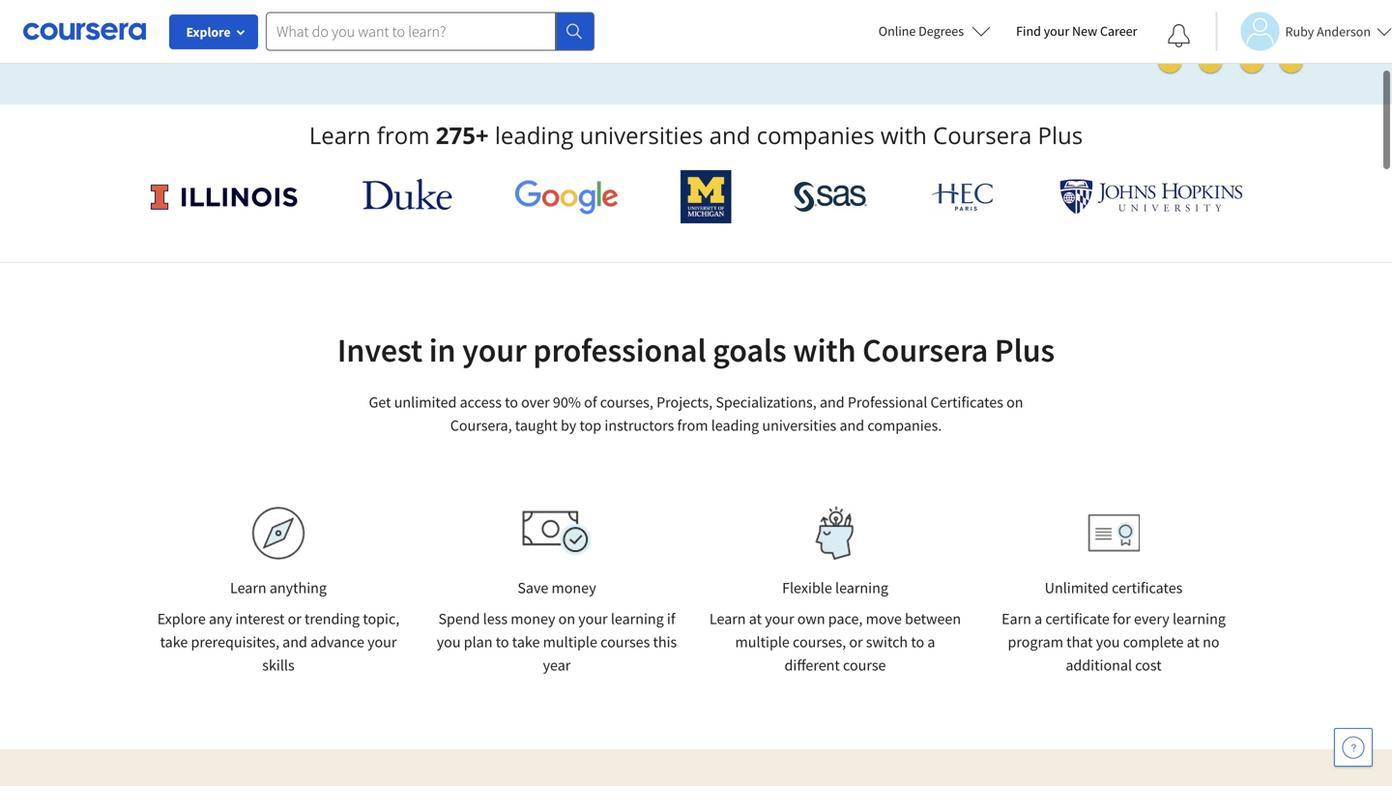 Task type: locate. For each thing, give the bounding box(es) containing it.
to right plan
[[496, 632, 509, 652]]

1 horizontal spatial from
[[677, 416, 708, 435]]

0 vertical spatial with
[[881, 119, 927, 151]]

2 horizontal spatial learn
[[710, 609, 746, 628]]

learning up pace,
[[835, 578, 888, 598]]

money
[[552, 578, 596, 598], [511, 609, 555, 628]]

unlimited certificates
[[1045, 578, 1183, 598]]

None search field
[[266, 12, 595, 51]]

1 horizontal spatial on
[[1007, 393, 1023, 412]]

any
[[209, 609, 232, 628]]

0 horizontal spatial learning
[[611, 609, 664, 628]]

your left own
[[765, 609, 794, 628]]

1 vertical spatial on
[[558, 609, 575, 628]]

complete
[[1123, 632, 1184, 652]]

on right "certificates"
[[1007, 393, 1023, 412]]

1 horizontal spatial leading
[[711, 416, 759, 435]]

1 multiple from the left
[[543, 632, 597, 652]]

2 take from the left
[[512, 632, 540, 652]]

explore inside explore any interest or trending topic, take prerequisites, and advance your skills
[[157, 609, 206, 628]]

0 vertical spatial coursera
[[933, 119, 1032, 151]]

a inside "learn at your own pace, move between multiple courses, or switch to a different course"
[[928, 632, 935, 652]]

1 horizontal spatial take
[[512, 632, 540, 652]]

this
[[653, 632, 677, 652]]

1 horizontal spatial you
[[1096, 632, 1120, 652]]

1 horizontal spatial a
[[1035, 609, 1042, 628]]

1 vertical spatial learn
[[230, 578, 267, 598]]

multiple
[[543, 632, 597, 652], [735, 632, 790, 652]]

in
[[429, 329, 456, 371]]

explore for explore any interest or trending topic, take prerequisites, and advance your skills
[[157, 609, 206, 628]]

you down spend
[[437, 632, 461, 652]]

and left professional
[[820, 393, 845, 412]]

0 vertical spatial on
[[1007, 393, 1023, 412]]

learn anything image
[[252, 507, 305, 560]]

money down save
[[511, 609, 555, 628]]

0 vertical spatial learn
[[309, 119, 371, 151]]

a down between
[[928, 632, 935, 652]]

money right save
[[552, 578, 596, 598]]

to inside "learn at your own pace, move between multiple courses, or switch to a different course"
[[911, 632, 924, 652]]

0 horizontal spatial or
[[288, 609, 301, 628]]

multiple up year
[[543, 632, 597, 652]]

from left 275+
[[377, 119, 430, 151]]

coursera up the hec paris image
[[933, 119, 1032, 151]]

course
[[843, 656, 886, 675]]

0 vertical spatial courses,
[[600, 393, 653, 412]]

2 multiple from the left
[[735, 632, 790, 652]]

leading down specializations,
[[711, 416, 759, 435]]

1 vertical spatial explore
[[157, 609, 206, 628]]

1 vertical spatial at
[[1187, 632, 1200, 652]]

0 vertical spatial a
[[1035, 609, 1042, 628]]

take
[[160, 632, 188, 652], [512, 632, 540, 652]]

anderson
[[1317, 23, 1371, 40]]

plan
[[464, 632, 493, 652]]

universities inside get unlimited access to over 90% of courses, projects, specializations, and professional certificates on coursera, taught by top instructors from leading universities and companies.
[[762, 416, 837, 435]]

a
[[1035, 609, 1042, 628], [928, 632, 935, 652]]

courses, up different
[[793, 632, 846, 652]]

save money
[[518, 578, 596, 598]]

get unlimited access to over 90% of courses, projects, specializations, and professional certificates on coursera, taught by top instructors from leading universities and companies.
[[369, 393, 1023, 435]]

1 vertical spatial a
[[928, 632, 935, 652]]

coursera
[[933, 119, 1032, 151], [863, 329, 988, 371]]

learn
[[309, 119, 371, 151], [230, 578, 267, 598], [710, 609, 746, 628]]

courses, up instructors on the bottom of page
[[600, 393, 653, 412]]

at left no
[[1187, 632, 1200, 652]]

your right in
[[462, 329, 527, 371]]

your inside explore any interest or trending topic, take prerequisites, and advance your skills
[[367, 632, 397, 652]]

flexible
[[782, 578, 832, 598]]

1 horizontal spatial multiple
[[735, 632, 790, 652]]

2 you from the left
[[1096, 632, 1120, 652]]

from
[[377, 119, 430, 151], [677, 416, 708, 435]]

different
[[785, 656, 840, 675]]

courses,
[[600, 393, 653, 412], [793, 632, 846, 652]]

with right companies
[[881, 119, 927, 151]]

0 vertical spatial universities
[[580, 119, 703, 151]]

or inside explore any interest or trending topic, take prerequisites, and advance your skills
[[288, 609, 301, 628]]

invest in your professional goals with coursera plus
[[337, 329, 1055, 371]]

0 horizontal spatial universities
[[580, 119, 703, 151]]

1 horizontal spatial or
[[849, 632, 863, 652]]

sas image
[[794, 181, 868, 212]]

you up additional
[[1096, 632, 1120, 652]]

google image
[[514, 179, 619, 215]]

1 vertical spatial money
[[511, 609, 555, 628]]

1 vertical spatial or
[[849, 632, 863, 652]]

courses, inside get unlimited access to over 90% of courses, projects, specializations, and professional certificates on coursera, taught by top instructors from leading universities and companies.
[[600, 393, 653, 412]]

find
[[1016, 22, 1041, 40]]

projects,
[[657, 393, 713, 412]]

0 vertical spatial leading
[[495, 119, 574, 151]]

and up the university of michigan image on the top
[[709, 119, 751, 151]]

0 vertical spatial from
[[377, 119, 430, 151]]

interest
[[235, 609, 285, 628]]

leading
[[495, 119, 574, 151], [711, 416, 759, 435]]

0 vertical spatial explore
[[186, 23, 231, 41]]

your down topic,
[[367, 632, 397, 652]]

your up courses
[[578, 609, 608, 628]]

0 vertical spatial or
[[288, 609, 301, 628]]

your
[[1044, 22, 1070, 40], [462, 329, 527, 371], [578, 609, 608, 628], [765, 609, 794, 628], [367, 632, 397, 652]]

take left prerequisites,
[[160, 632, 188, 652]]

to
[[505, 393, 518, 412], [496, 632, 509, 652], [911, 632, 924, 652]]

get
[[369, 393, 391, 412]]

and
[[709, 119, 751, 151], [820, 393, 845, 412], [840, 416, 864, 435], [282, 632, 307, 652]]

learn up "duke university" image on the left top
[[309, 119, 371, 151]]

explore for explore
[[186, 23, 231, 41]]

skills
[[262, 656, 295, 675]]

1 horizontal spatial with
[[881, 119, 927, 151]]

learning up courses
[[611, 609, 664, 628]]

learning inside earn a certificate for every learning program that you complete at no additional cost
[[1173, 609, 1226, 628]]

1 you from the left
[[437, 632, 461, 652]]

2 horizontal spatial learning
[[1173, 609, 1226, 628]]

on
[[1007, 393, 1023, 412], [558, 609, 575, 628]]

find your new career link
[[1007, 19, 1147, 44]]

1 vertical spatial from
[[677, 416, 708, 435]]

help center image
[[1342, 736, 1365, 759]]

to down between
[[911, 632, 924, 652]]

universities down specializations,
[[762, 416, 837, 435]]

learn up interest
[[230, 578, 267, 598]]

from down "projects,"
[[677, 416, 708, 435]]

save
[[518, 578, 548, 598]]

your right find
[[1044, 22, 1070, 40]]

explore inside 'explore' dropdown button
[[186, 23, 231, 41]]

1 take from the left
[[160, 632, 188, 652]]

learn for learn at your own pace, move between multiple courses, or switch to a different course
[[710, 609, 746, 628]]

learn right if
[[710, 609, 746, 628]]

multiple up different
[[735, 632, 790, 652]]

invest
[[337, 329, 423, 371]]

with right goals
[[793, 329, 856, 371]]

universities up the university of michigan image on the top
[[580, 119, 703, 151]]

every
[[1134, 609, 1170, 628]]

or up course
[[849, 632, 863, 652]]

learn anything
[[230, 578, 327, 598]]

0 horizontal spatial take
[[160, 632, 188, 652]]

plus
[[1038, 119, 1083, 151], [995, 329, 1055, 371]]

specializations,
[[716, 393, 817, 412]]

courses
[[601, 632, 650, 652]]

0 vertical spatial at
[[749, 609, 762, 628]]

multiple inside "learn at your own pace, move between multiple courses, or switch to a different course"
[[735, 632, 790, 652]]

1 horizontal spatial courses,
[[793, 632, 846, 652]]

0 horizontal spatial courses,
[[600, 393, 653, 412]]

0 horizontal spatial leading
[[495, 119, 574, 151]]

2 vertical spatial learn
[[710, 609, 746, 628]]

learning inside spend less money on your learning if you plan to take multiple courses this year
[[611, 609, 664, 628]]

0 horizontal spatial a
[[928, 632, 935, 652]]

online degrees button
[[863, 10, 1007, 52]]

or
[[288, 609, 301, 628], [849, 632, 863, 652]]

90%
[[553, 393, 581, 412]]

additional
[[1066, 656, 1132, 675]]

at
[[749, 609, 762, 628], [1187, 632, 1200, 652]]

learn from 275+ leading universities and companies with coursera plus
[[309, 119, 1083, 151]]

explore
[[186, 23, 231, 41], [157, 609, 206, 628]]

a right earn
[[1035, 609, 1042, 628]]

0 horizontal spatial on
[[558, 609, 575, 628]]

1 vertical spatial leading
[[711, 416, 759, 435]]

1 horizontal spatial at
[[1187, 632, 1200, 652]]

universities
[[580, 119, 703, 151], [762, 416, 837, 435]]

1 vertical spatial courses,
[[793, 632, 846, 652]]

show notifications image
[[1167, 24, 1191, 47]]

for
[[1113, 609, 1131, 628]]

no
[[1203, 632, 1220, 652]]

1 vertical spatial plus
[[995, 329, 1055, 371]]

1 horizontal spatial learn
[[309, 119, 371, 151]]

0 horizontal spatial you
[[437, 632, 461, 652]]

1 horizontal spatial universities
[[762, 416, 837, 435]]

degrees
[[919, 22, 964, 40]]

you
[[437, 632, 461, 652], [1096, 632, 1120, 652]]

duke university image
[[362, 179, 452, 210]]

over
[[521, 393, 550, 412]]

coursera up professional
[[863, 329, 988, 371]]

1 vertical spatial with
[[793, 329, 856, 371]]

learning up no
[[1173, 609, 1226, 628]]

to left over
[[505, 393, 518, 412]]

0 horizontal spatial learn
[[230, 578, 267, 598]]

and up skills
[[282, 632, 307, 652]]

learning
[[835, 578, 888, 598], [611, 609, 664, 628], [1173, 609, 1226, 628]]

learn inside "learn at your own pace, move between multiple courses, or switch to a different course"
[[710, 609, 746, 628]]

0 horizontal spatial multiple
[[543, 632, 597, 652]]

at left own
[[749, 609, 762, 628]]

leading up google image
[[495, 119, 574, 151]]

learn for learn from 275+ leading universities and companies with coursera plus
[[309, 119, 371, 151]]

learn for learn anything
[[230, 578, 267, 598]]

or down anything
[[288, 609, 301, 628]]

cost
[[1135, 656, 1162, 675]]

0 horizontal spatial at
[[749, 609, 762, 628]]

ruby anderson
[[1285, 23, 1371, 40]]

1 vertical spatial universities
[[762, 416, 837, 435]]

What do you want to learn? text field
[[266, 12, 556, 51]]

on down save money at bottom left
[[558, 609, 575, 628]]

take right plan
[[512, 632, 540, 652]]



Task type: vqa. For each thing, say whether or not it's contained in the screenshot.
second 'Show 8 more' from the top
no



Task type: describe. For each thing, give the bounding box(es) containing it.
money inside spend less money on your learning if you plan to take multiple courses this year
[[511, 609, 555, 628]]

explore any interest or trending topic, take prerequisites, and advance your skills
[[157, 609, 400, 675]]

professional
[[848, 393, 928, 412]]

at inside earn a certificate for every learning program that you complete at no additional cost
[[1187, 632, 1200, 652]]

online degrees
[[879, 22, 964, 40]]

learn at your own pace, move between multiple courses, or switch to a different course
[[710, 609, 961, 675]]

if
[[667, 609, 675, 628]]

your inside spend less money on your learning if you plan to take multiple courses this year
[[578, 609, 608, 628]]

to inside spend less money on your learning if you plan to take multiple courses this year
[[496, 632, 509, 652]]

from inside get unlimited access to over 90% of courses, projects, specializations, and professional certificates on coursera, taught by top instructors from leading universities and companies.
[[677, 416, 708, 435]]

certificates
[[931, 393, 1003, 412]]

learning for earn a certificate for every learning program that you complete at no additional cost
[[1173, 609, 1226, 628]]

hec paris image
[[930, 177, 997, 217]]

earn
[[1002, 609, 1032, 628]]

advance
[[310, 632, 364, 652]]

1 horizontal spatial learning
[[835, 578, 888, 598]]

you inside spend less money on your learning if you plan to take multiple courses this year
[[437, 632, 461, 652]]

flexible learning
[[782, 578, 888, 598]]

university of michigan image
[[681, 170, 732, 223]]

pace,
[[828, 609, 863, 628]]

topic,
[[363, 609, 400, 628]]

by
[[561, 416, 576, 435]]

take inside spend less money on your learning if you plan to take multiple courses this year
[[512, 632, 540, 652]]

coursera image
[[23, 16, 146, 47]]

university of illinois at urbana-champaign image
[[149, 181, 300, 212]]

explore button
[[169, 15, 258, 49]]

0 vertical spatial plus
[[1038, 119, 1083, 151]]

trending
[[305, 609, 360, 628]]

on inside spend less money on your learning if you plan to take multiple courses this year
[[558, 609, 575, 628]]

top
[[580, 416, 602, 435]]

goals
[[713, 329, 787, 371]]

new
[[1072, 22, 1098, 40]]

taught
[[515, 416, 558, 435]]

and down professional
[[840, 416, 864, 435]]

online
[[879, 22, 916, 40]]

spend
[[438, 609, 480, 628]]

ruby anderson button
[[1216, 12, 1392, 51]]

prerequisites,
[[191, 632, 279, 652]]

ruby
[[1285, 23, 1314, 40]]

at inside "learn at your own pace, move between multiple courses, or switch to a different course"
[[749, 609, 762, 628]]

switch
[[866, 632, 908, 652]]

unlimited
[[394, 393, 457, 412]]

your inside "learn at your own pace, move between multiple courses, or switch to a different course"
[[765, 609, 794, 628]]

and inside explore any interest or trending topic, take prerequisites, and advance your skills
[[282, 632, 307, 652]]

0 horizontal spatial from
[[377, 119, 430, 151]]

professional
[[533, 329, 706, 371]]

year
[[543, 656, 571, 675]]

leading inside get unlimited access to over 90% of courses, projects, specializations, and professional certificates on coursera, taught by top instructors from leading universities and companies.
[[711, 416, 759, 435]]

0 vertical spatial money
[[552, 578, 596, 598]]

save money image
[[522, 510, 592, 556]]

take inside explore any interest or trending topic, take prerequisites, and advance your skills
[[160, 632, 188, 652]]

flexible learning image
[[802, 507, 869, 560]]

learning for spend less money on your learning if you plan to take multiple courses this year
[[611, 609, 664, 628]]

you inside earn a certificate for every learning program that you complete at no additional cost
[[1096, 632, 1120, 652]]

unlimited
[[1045, 578, 1109, 598]]

of
[[584, 393, 597, 412]]

spend less money on your learning if you plan to take multiple courses this year
[[437, 609, 677, 675]]

to inside get unlimited access to over 90% of courses, projects, specializations, and professional certificates on coursera, taught by top instructors from leading universities and companies.
[[505, 393, 518, 412]]

275+
[[436, 119, 489, 151]]

0 horizontal spatial with
[[793, 329, 856, 371]]

companies.
[[868, 416, 942, 435]]

less
[[483, 609, 508, 628]]

multiple inside spend less money on your learning if you plan to take multiple courses this year
[[543, 632, 597, 652]]

companies
[[757, 119, 875, 151]]

own
[[797, 609, 825, 628]]

earn a certificate for every learning program that you complete at no additional cost
[[1002, 609, 1226, 675]]

instructors
[[605, 416, 674, 435]]

1 vertical spatial coursera
[[863, 329, 988, 371]]

johns hopkins university image
[[1060, 179, 1243, 215]]

unlimited certificates image
[[1088, 514, 1140, 553]]

move
[[866, 609, 902, 628]]

on inside get unlimited access to over 90% of courses, projects, specializations, and professional certificates on coursera, taught by top instructors from leading universities and companies.
[[1007, 393, 1023, 412]]

courses, inside "learn at your own pace, move between multiple courses, or switch to a different course"
[[793, 632, 846, 652]]

anything
[[270, 578, 327, 598]]

between
[[905, 609, 961, 628]]

career
[[1100, 22, 1137, 40]]

certificates
[[1112, 578, 1183, 598]]

access
[[460, 393, 502, 412]]

coursera,
[[450, 416, 512, 435]]

find your new career
[[1016, 22, 1137, 40]]

or inside "learn at your own pace, move between multiple courses, or switch to a different course"
[[849, 632, 863, 652]]

a inside earn a certificate for every learning program that you complete at no additional cost
[[1035, 609, 1042, 628]]

certificate
[[1045, 609, 1110, 628]]

program
[[1008, 632, 1063, 652]]

that
[[1067, 632, 1093, 652]]



